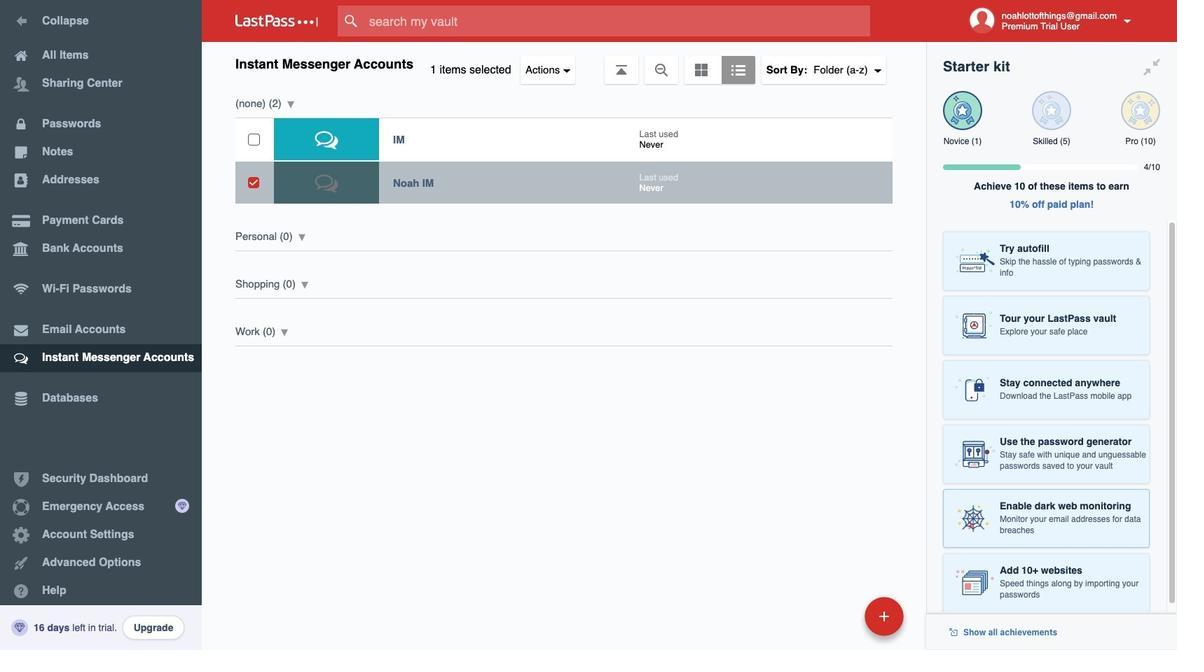 Task type: describe. For each thing, give the bounding box(es) containing it.
new item element
[[768, 597, 909, 637]]

main navigation navigation
[[0, 0, 202, 651]]



Task type: locate. For each thing, give the bounding box(es) containing it.
vault options navigation
[[202, 42, 926, 84]]

Search search field
[[338, 6, 898, 36]]

search my vault text field
[[338, 6, 898, 36]]

lastpass image
[[235, 15, 318, 27]]

new item navigation
[[768, 593, 912, 651]]



Task type: vqa. For each thing, say whether or not it's contained in the screenshot.
alert
no



